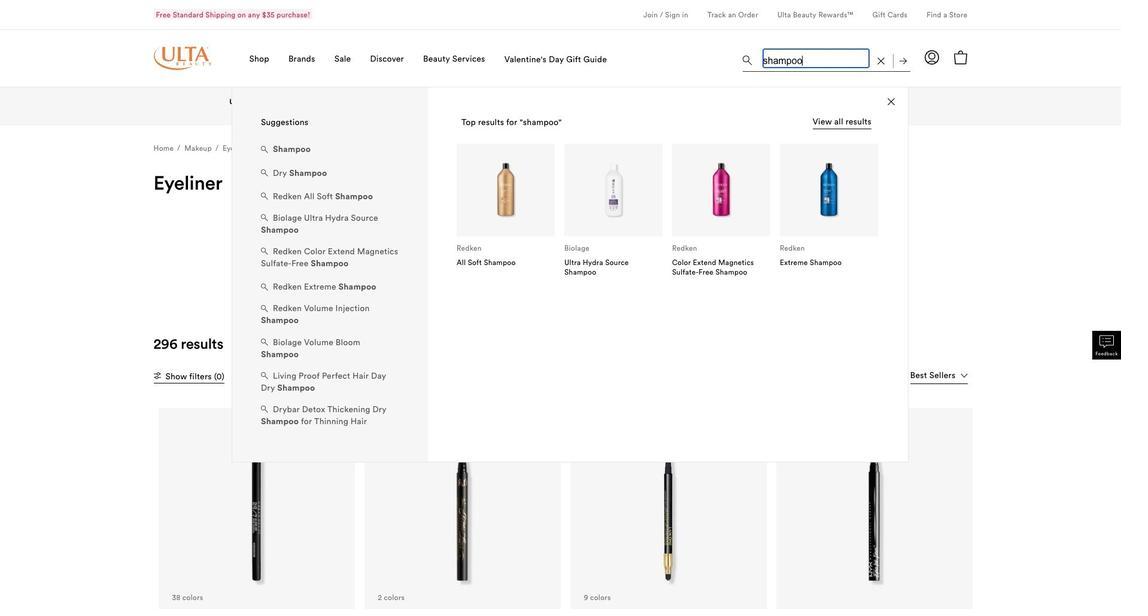 Task type: locate. For each thing, give the bounding box(es) containing it.
Sort field
[[911, 369, 968, 384]]

extreme shampoo image
[[800, 161, 859, 219]]

ultra hydra source shampoo image
[[585, 161, 643, 219]]

lancôme le stylo waterproof long-lasting eyeliner pencil image
[[590, 432, 747, 589]]

product search region
[[232, 37, 911, 463]]

clear search image
[[878, 57, 885, 64]]

None search field
[[743, 46, 911, 74]]

0 items in bag image
[[954, 50, 968, 65]]

Search products and more search field
[[762, 48, 871, 69]]

none search field inside product search region
[[743, 46, 911, 74]]



Task type: vqa. For each thing, say whether or not it's contained in the screenshot.
$15 Shape Tape Full Coverage, Ultra Creamy & Radiant Medium Coverage Concealers. image on the top
no



Task type: describe. For each thing, give the bounding box(es) containing it.
log in to your ulta account image
[[925, 50, 939, 64]]

kvd beauty tattoo liner image
[[384, 432, 541, 589]]

all soft shampoo image
[[477, 161, 535, 219]]

close image
[[888, 98, 895, 105]]

withicon image
[[154, 373, 161, 380]]

submit image
[[900, 57, 907, 64]]

urban decay cosmetics 24/7 glide-on waterproof eyeliner pencil image
[[178, 432, 335, 589]]

withiconright image
[[277, 178, 284, 185]]

advertisement element
[[270, 207, 851, 261]]

nyx professional makeup epic ink vegan waterproof liquid eyeliner image
[[796, 432, 953, 589]]

color extend magnetics sulfate-free shampoo image
[[692, 161, 751, 219]]



